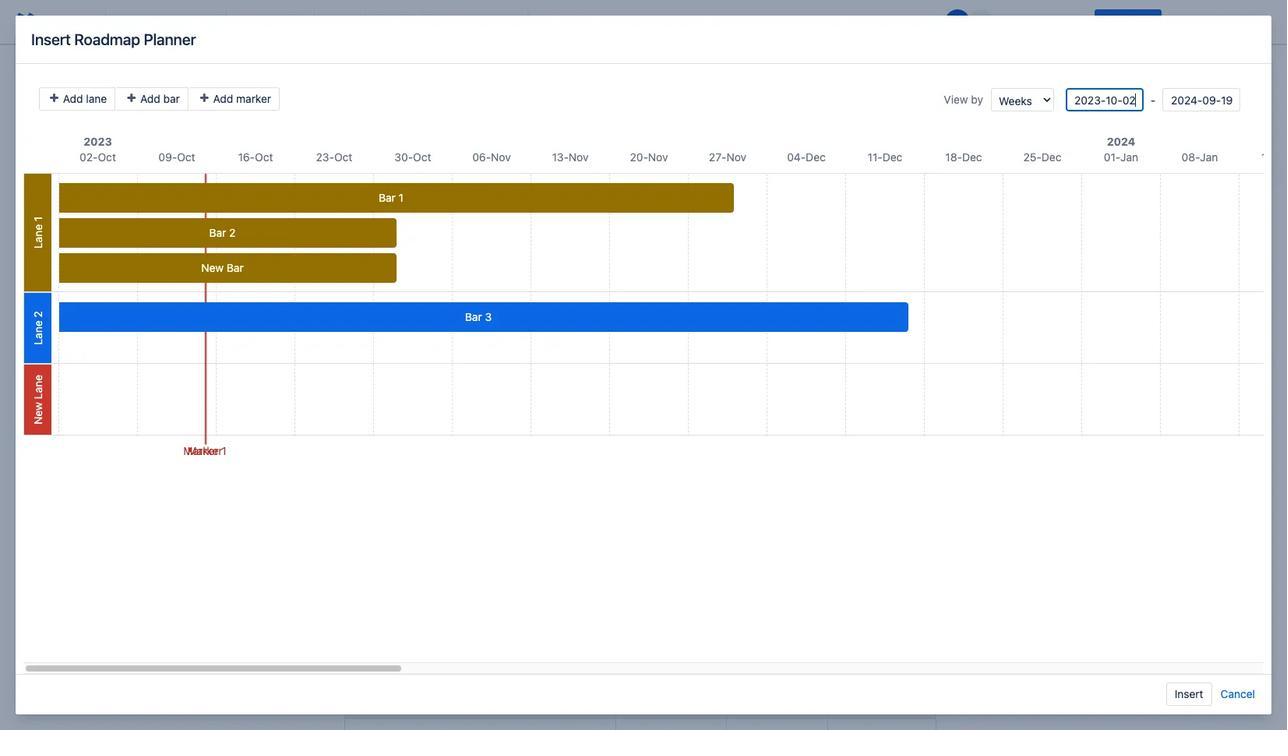 Task type: vqa. For each thing, say whether or not it's contained in the screenshot.
the No
no



Task type: describe. For each thing, give the bounding box(es) containing it.
20-
[[630, 150, 648, 164]]

insert for insert roadmap planner
[[31, 30, 71, 48]]

23-oct
[[316, 150, 353, 164]]

add for marker
[[213, 92, 233, 105]]

action item image
[[538, 12, 556, 31]]

25-
[[1024, 150, 1042, 164]]

2023
[[84, 135, 112, 148]]

25-dec
[[1024, 150, 1062, 164]]

milestones and deadlines
[[360, 643, 561, 665]]

add bar
[[137, 92, 180, 105]]

30-
[[395, 150, 413, 164]]

bold ⌘b image
[[235, 12, 254, 31]]

02-
[[80, 150, 98, 164]]

bar 2
[[209, 226, 236, 239]]

new for new lane
[[31, 402, 44, 425]]

planner inside dialog
[[144, 30, 196, 48]]

and
[[452, 643, 482, 665]]

bar for bar 2
[[209, 226, 226, 239]]

table image
[[662, 12, 681, 31]]

mention image
[[613, 12, 631, 31]]

20-nov
[[630, 150, 668, 164]]

30-oct
[[395, 150, 431, 164]]

publish...
[[1105, 15, 1152, 28]]

add lane
[[60, 92, 107, 105]]

06-
[[472, 150, 491, 164]]

oct inside 2023 02-oct
[[98, 150, 116, 164]]

nov for 20-
[[648, 150, 668, 164]]

2023 02-oct
[[80, 135, 116, 164]]

insert roadmap planner
[[31, 30, 196, 48]]

bar
[[163, 92, 180, 105]]

bar 1
[[379, 191, 404, 204]]

18-dec
[[946, 150, 982, 164]]

roadmap inside "insert roadmap planner" dialog
[[74, 30, 140, 48]]

1 for marker 1
[[221, 444, 226, 457]]

marker 1
[[183, 444, 226, 457]]

close draft
[[1174, 15, 1231, 28]]

1 for lane 1
[[31, 217, 44, 221]]

01-
[[1104, 150, 1121, 164]]

by
[[971, 93, 983, 106]]

bar down "bar 2"
[[227, 261, 244, 274]]

bar for bar 3
[[465, 310, 482, 323]]

15-ja
[[1262, 150, 1287, 164]]

2 jan from the left
[[1200, 150, 1218, 164]]

add for bar
[[140, 92, 160, 105]]

:triangular_flag_on_post: image
[[344, 648, 360, 664]]

27-nov
[[709, 150, 747, 164]]

lane
[[86, 92, 107, 105]]

new lane
[[31, 375, 44, 425]]

3
[[485, 310, 492, 323]]

18-
[[946, 150, 962, 164]]

ja
[[1278, 150, 1287, 164]]

redo ⌘⇧z image
[[78, 12, 97, 31]]

11-
[[868, 150, 883, 164]]

04-dec
[[787, 150, 826, 164]]

-
[[1148, 93, 1159, 106]]

jan inside 2024 01-jan
[[1121, 150, 1139, 164]]

roadmap planner
[[369, 159, 469, 173]]

oct for 16-oct
[[255, 150, 273, 164]]

dec for 18-
[[962, 150, 982, 164]]

nov for 27-
[[727, 150, 747, 164]]

add image, video, or file image
[[588, 12, 606, 31]]

milestones
[[364, 643, 448, 665]]

publish... button
[[1095, 9, 1162, 34]]

numbered list ⌘⇧7 image
[[450, 12, 468, 31]]

lane for 2
[[31, 321, 44, 345]]

bar 3
[[465, 310, 492, 323]]

1 for bar 1
[[399, 191, 404, 204]]

dec for 25-
[[1042, 150, 1062, 164]]

08-jan
[[1182, 150, 1218, 164]]

lane 2
[[31, 311, 44, 345]]



Task type: locate. For each thing, give the bounding box(es) containing it.
dec
[[806, 150, 826, 164], [883, 150, 903, 164], [962, 150, 982, 164], [1042, 150, 1062, 164]]

insert inside button
[[1175, 687, 1204, 701]]

roadmap
[[74, 30, 140, 48], [369, 159, 423, 173]]

1 lane from the top
[[31, 224, 44, 249]]

add left marker
[[213, 92, 233, 105]]

roadmap up bar 1
[[369, 159, 423, 173]]

1 horizontal spatial roadmap
[[369, 159, 423, 173]]

2 horizontal spatial 1
[[399, 191, 404, 204]]

yy-mm-dd text field
[[1066, 88, 1144, 111], [1163, 88, 1241, 111]]

5 oct from the left
[[413, 150, 431, 164]]

09-oct
[[158, 150, 195, 164]]

16-
[[238, 150, 255, 164]]

bar
[[379, 191, 396, 204], [209, 226, 226, 239], [227, 261, 244, 274], [465, 310, 482, 323]]

0 vertical spatial 2
[[229, 226, 236, 239]]

dec left the 01-
[[1042, 150, 1062, 164]]

oct for 09-oct
[[177, 150, 195, 164]]

0 horizontal spatial 1
[[31, 217, 44, 221]]

2024 01-jan
[[1104, 135, 1139, 164]]

:triangular_flag_on_post: image
[[344, 648, 360, 664]]

roadmap planner image
[[351, 156, 369, 175]]

planner
[[144, 30, 196, 48], [426, 159, 469, 173]]

2 lane from the top
[[31, 321, 44, 345]]

0 horizontal spatial jan
[[1121, 150, 1139, 164]]

dec left 11-
[[806, 150, 826, 164]]

nov left 27-
[[648, 150, 668, 164]]

jan left 15- at the right
[[1200, 150, 1218, 164]]

3 dec from the left
[[962, 150, 982, 164]]

1
[[399, 191, 404, 204], [31, 217, 44, 221], [221, 444, 226, 457]]

1 vertical spatial 2
[[31, 311, 44, 318]]

04-
[[787, 150, 806, 164]]

dec down by
[[962, 150, 982, 164]]

outdent ⇧tab image
[[475, 12, 493, 31]]

06-nov
[[472, 150, 511, 164]]

13-nov
[[552, 150, 589, 164]]

insert for insert
[[1175, 687, 1204, 701]]

marker for marker 1
[[183, 444, 219, 457]]

new bar
[[201, 261, 244, 274]]

1 vertical spatial 1
[[31, 217, 44, 221]]

0 vertical spatial 1
[[399, 191, 404, 204]]

oct for 23-oct
[[334, 150, 353, 164]]

2 add from the left
[[140, 92, 160, 105]]

1 vertical spatial lane
[[31, 321, 44, 345]]

view by
[[944, 93, 983, 106]]

dec for 04-
[[806, 150, 826, 164]]

0 horizontal spatial new
[[31, 402, 44, 425]]

oct left 06-
[[413, 150, 431, 164]]

insert left redo ⌘⇧z image at the left
[[31, 30, 71, 48]]

2 for bar 2
[[229, 226, 236, 239]]

4 dec from the left
[[1042, 150, 1062, 164]]

add for lane
[[63, 92, 83, 105]]

insert
[[31, 30, 71, 48], [1175, 687, 1204, 701]]

add bar button
[[117, 87, 188, 111]]

3 nov from the left
[[648, 150, 668, 164]]

lane
[[31, 224, 44, 249], [31, 321, 44, 345], [31, 375, 44, 399]]

jan down 2024
[[1121, 150, 1139, 164]]

0 vertical spatial insert
[[31, 30, 71, 48]]

0 horizontal spatial 2
[[31, 311, 44, 318]]

1 dec from the left
[[806, 150, 826, 164]]

oct down 2023
[[98, 150, 116, 164]]

bullet list ⌘⇧8 image
[[425, 12, 443, 31]]

nov left "13-" at the top left of the page
[[491, 150, 511, 164]]

dec left 18-
[[883, 150, 903, 164]]

deadlines
[[485, 643, 561, 665]]

nov for 06-
[[491, 150, 511, 164]]

0 vertical spatial roadmap
[[74, 30, 140, 48]]

oct down marker
[[255, 150, 273, 164]]

1 horizontal spatial insert
[[1175, 687, 1204, 701]]

cancel button
[[1220, 683, 1256, 706]]

marker
[[183, 444, 219, 457], [187, 444, 222, 457]]

0 vertical spatial planner
[[144, 30, 196, 48]]

0 horizontal spatial add
[[63, 92, 83, 105]]

2 nov from the left
[[569, 150, 589, 164]]

lane 1
[[31, 217, 44, 249]]

1 horizontal spatial jan
[[1200, 150, 1218, 164]]

2 vertical spatial lane
[[31, 375, 44, 399]]

oct down bar at the left top of page
[[177, 150, 195, 164]]

add marker
[[210, 92, 271, 105]]

4 oct from the left
[[334, 150, 353, 164]]

indent tab image
[[500, 12, 518, 31]]

0 horizontal spatial planner
[[144, 30, 196, 48]]

1 yy-mm-dd text field from the left
[[1066, 88, 1144, 111]]

0 horizontal spatial roadmap
[[74, 30, 140, 48]]

yy-mm-dd text field up 2024
[[1066, 88, 1144, 111]]

2 oct from the left
[[177, 150, 195, 164]]

2 horizontal spatial add
[[213, 92, 233, 105]]

1 vertical spatial roadmap
[[369, 159, 423, 173]]

italic ⌘i image
[[260, 12, 279, 31]]

23-
[[316, 150, 334, 164]]

bar left 3
[[465, 310, 482, 323]]

cancel
[[1221, 687, 1255, 701]]

2 marker from the left
[[187, 444, 222, 457]]

09-
[[158, 150, 177, 164]]

oct left 30-
[[334, 150, 353, 164]]

undo ⌘z image
[[53, 12, 72, 31]]

1 marker from the left
[[183, 444, 219, 457]]

1 oct from the left
[[98, 150, 116, 164]]

insert left cancel
[[1175, 687, 1204, 701]]

nov
[[491, 150, 511, 164], [569, 150, 589, 164], [648, 150, 668, 164], [727, 150, 747, 164]]

1 vertical spatial insert
[[1175, 687, 1204, 701]]

roadmap right undo ⌘z image
[[74, 30, 140, 48]]

13-
[[552, 150, 569, 164]]

add left lane
[[63, 92, 83, 105]]

saved
[[899, 15, 930, 28]]

view
[[944, 93, 968, 106]]

nov left 04-
[[727, 150, 747, 164]]

1 vertical spatial new
[[31, 402, 44, 425]]

0 vertical spatial lane
[[31, 224, 44, 249]]

2 for lane 2
[[31, 311, 44, 318]]

nov for 13-
[[569, 150, 589, 164]]

27-
[[709, 150, 727, 164]]

0 vertical spatial new
[[201, 261, 224, 274]]

1 horizontal spatial 1
[[221, 444, 226, 457]]

11-dec
[[868, 150, 903, 164]]

oct
[[98, 150, 116, 164], [177, 150, 195, 164], [255, 150, 273, 164], [334, 150, 353, 164], [413, 150, 431, 164]]

2 dec from the left
[[883, 150, 903, 164]]

08-
[[1182, 150, 1200, 164]]

2
[[229, 226, 236, 239], [31, 311, 44, 318]]

draft
[[1206, 15, 1231, 28]]

1 horizontal spatial add
[[140, 92, 160, 105]]

planner left 06-
[[426, 159, 469, 173]]

0 horizontal spatial yy-mm-dd text field
[[1066, 88, 1144, 111]]

link image
[[563, 12, 581, 31]]

lane for 1
[[31, 224, 44, 249]]

1 vertical spatial planner
[[426, 159, 469, 173]]

1 horizontal spatial yy-mm-dd text field
[[1163, 88, 1241, 111]]

15-
[[1262, 150, 1278, 164]]

close draft button
[[1165, 9, 1241, 34]]

close
[[1174, 15, 1203, 28]]

add left bar at the left top of page
[[140, 92, 160, 105]]

16-oct
[[238, 150, 273, 164]]

confluence image
[[12, 9, 37, 34], [12, 9, 37, 34]]

add lane button
[[39, 87, 115, 111]]

bar up new bar
[[209, 226, 226, 239]]

yy-mm-dd text field right -
[[1163, 88, 1241, 111]]

add marker button
[[190, 87, 280, 111]]

marker for marker
[[187, 444, 222, 457]]

bar down 30-
[[379, 191, 396, 204]]

add
[[63, 92, 83, 105], [140, 92, 160, 105], [213, 92, 233, 105]]

0 horizontal spatial insert
[[31, 30, 71, 48]]

4 nov from the left
[[727, 150, 747, 164]]

1 horizontal spatial planner
[[426, 159, 469, 173]]

add inside 'button'
[[213, 92, 233, 105]]

insert roadmap planner dialog
[[16, 16, 1287, 715]]

bar for bar 1
[[379, 191, 396, 204]]

3 oct from the left
[[255, 150, 273, 164]]

dec for 11-
[[883, 150, 903, 164]]

planner up bar at the left top of page
[[144, 30, 196, 48]]

1 horizontal spatial new
[[201, 261, 224, 274]]

layouts image
[[687, 12, 706, 31]]

1 add from the left
[[63, 92, 83, 105]]

1 nov from the left
[[491, 150, 511, 164]]

2 vertical spatial 1
[[221, 444, 226, 457]]

emoji image
[[637, 12, 656, 31]]

jacob simon image
[[946, 9, 971, 34]]

nov left 20-
[[569, 150, 589, 164]]

2024
[[1107, 135, 1136, 148]]

new for new bar
[[201, 261, 224, 274]]

2 yy-mm-dd text field from the left
[[1163, 88, 1241, 111]]

1 jan from the left
[[1121, 150, 1139, 164]]

marker
[[236, 92, 271, 105]]

insert button
[[1166, 683, 1212, 706]]

1 horizontal spatial 2
[[229, 226, 236, 239]]

3 add from the left
[[213, 92, 233, 105]]

jan
[[1121, 150, 1139, 164], [1200, 150, 1218, 164]]

oct for 30-oct
[[413, 150, 431, 164]]

new
[[201, 261, 224, 274], [31, 402, 44, 425]]

3 lane from the top
[[31, 375, 44, 399]]



